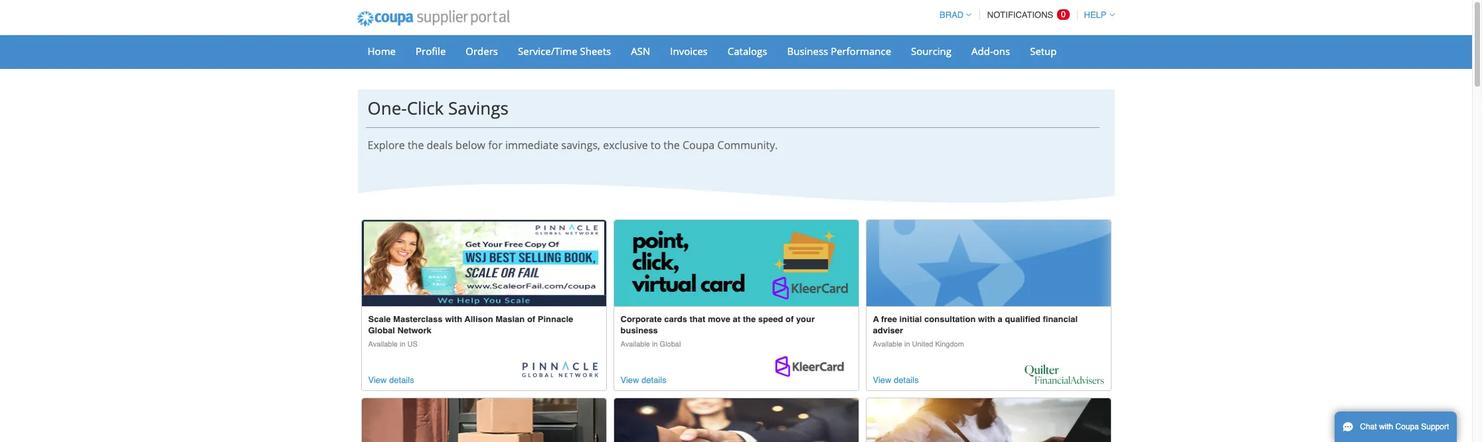 Task type: describe. For each thing, give the bounding box(es) containing it.
0 vertical spatial quilter financial advisers image
[[866, 221, 1111, 307]]

global inside scale masterclass with allison maslan of pinnacle global network available in us
[[368, 326, 395, 336]]

financial
[[1043, 315, 1078, 325]]

navigation containing notifications 0
[[934, 2, 1115, 28]]

orders link
[[457, 41, 507, 61]]

details for a free initial consultation with a qualified financial adviser
[[894, 376, 919, 386]]

invoices
[[670, 44, 708, 58]]

sheets
[[580, 44, 611, 58]]

asn link
[[622, 41, 659, 61]]

0
[[1061, 9, 1066, 19]]

chat with coupa support
[[1360, 423, 1449, 432]]

home link
[[359, 41, 404, 61]]

a
[[873, 315, 879, 325]]

view for scale masterclass with allison maslan of pinnacle global network
[[368, 376, 387, 386]]

view details for corporate cards that move at the speed of your business
[[621, 376, 666, 386]]

profile link
[[407, 41, 454, 61]]

immediate
[[505, 138, 559, 153]]

1 horizontal spatial the
[[664, 138, 680, 153]]

united
[[912, 341, 933, 349]]

at
[[733, 315, 740, 325]]

1 vertical spatial quilter financial advisers image
[[1024, 364, 1104, 385]]

consultation
[[924, 315, 976, 325]]

community.
[[717, 138, 778, 153]]

network
[[397, 326, 432, 336]]

business performance
[[787, 44, 891, 58]]

one-
[[368, 96, 407, 120]]

with inside button
[[1379, 423, 1393, 432]]

catalogs
[[728, 44, 767, 58]]

global inside corporate cards that move at the speed of your business available in global
[[660, 341, 681, 349]]

initial
[[899, 315, 922, 325]]

the inside corporate cards that move at the speed of your business available in global
[[743, 315, 756, 325]]

view details for scale masterclass with allison maslan of pinnacle global network
[[368, 376, 414, 386]]

to
[[651, 138, 661, 153]]

catalogs link
[[719, 41, 776, 61]]

0 horizontal spatial coupa
[[683, 138, 715, 153]]

in for adviser
[[904, 341, 910, 349]]

that
[[690, 315, 705, 325]]

view for a free initial consultation with a qualified financial adviser
[[873, 376, 891, 386]]

scale masterclass with allison maslan of pinnacle global network available in us
[[368, 315, 573, 349]]

adviser
[[873, 326, 903, 336]]

pinnacle
[[538, 315, 573, 325]]

asn
[[631, 44, 650, 58]]

notifications
[[987, 10, 1053, 20]]

add-ons link
[[963, 41, 1019, 61]]

business
[[787, 44, 828, 58]]

notifications 0
[[987, 9, 1066, 20]]

corporate
[[621, 315, 662, 325]]

sourcing
[[911, 44, 952, 58]]

details for corporate cards that move at the speed of your business
[[642, 376, 666, 386]]

profile
[[416, 44, 446, 58]]

diversity masterminds image
[[866, 399, 1111, 443]]

0 vertical spatial pinnacle global network image
[[362, 221, 606, 307]]

setup link
[[1021, 41, 1065, 61]]

a free initial consultation with a qualified financial adviser available in united kingdom
[[873, 315, 1078, 349]]



Task type: locate. For each thing, give the bounding box(es) containing it.
0 horizontal spatial view
[[368, 376, 387, 386]]

allison
[[465, 315, 493, 325]]

2 of from the left
[[786, 315, 794, 325]]

view details
[[368, 376, 414, 386], [621, 376, 666, 386], [873, 376, 919, 386]]

71lbs image
[[362, 399, 606, 443]]

2 horizontal spatial view details
[[873, 376, 919, 386]]

help link
[[1078, 10, 1115, 20]]

0 horizontal spatial in
[[400, 341, 405, 349]]

coupa supplier portal image
[[348, 2, 519, 35]]

deals
[[427, 138, 453, 153]]

details down business
[[642, 376, 666, 386]]

cards
[[664, 315, 687, 325]]

service/time sheets
[[518, 44, 611, 58]]

move
[[708, 315, 730, 325]]

2 horizontal spatial available
[[873, 341, 902, 349]]

chat
[[1360, 423, 1377, 432]]

1 horizontal spatial with
[[978, 315, 995, 325]]

service/time
[[518, 44, 577, 58]]

setup
[[1030, 44, 1057, 58]]

1 view details from the left
[[368, 376, 414, 386]]

savings
[[448, 96, 509, 120]]

the right at
[[743, 315, 756, 325]]

view details button for corporate cards that move at the speed of your business
[[621, 374, 666, 388]]

0 horizontal spatial view details button
[[368, 374, 414, 388]]

3 available from the left
[[873, 341, 902, 349]]

brad link
[[934, 10, 972, 20]]

3 details from the left
[[894, 376, 919, 386]]

1 horizontal spatial available
[[621, 341, 650, 349]]

click
[[407, 96, 444, 120]]

performance
[[831, 44, 891, 58]]

global
[[368, 326, 395, 336], [660, 341, 681, 349]]

2 details from the left
[[642, 376, 666, 386]]

1 vertical spatial pinnacle global network image
[[520, 362, 599, 385]]

of right maslan
[[527, 315, 535, 325]]

1 view from the left
[[368, 376, 387, 386]]

3 view from the left
[[873, 376, 891, 386]]

chat with coupa support button
[[1335, 412, 1457, 443]]

quilter financial advisers image
[[866, 221, 1111, 307], [1024, 364, 1104, 385]]

available down 'adviser'
[[873, 341, 902, 349]]

add-
[[972, 44, 993, 58]]

0 horizontal spatial with
[[445, 315, 462, 325]]

available for adviser
[[873, 341, 902, 349]]

orders
[[466, 44, 498, 58]]

details
[[389, 376, 414, 386], [642, 376, 666, 386], [894, 376, 919, 386]]

with
[[445, 315, 462, 325], [978, 315, 995, 325], [1379, 423, 1393, 432]]

pinnacle global network image down pinnacle
[[520, 362, 599, 385]]

with inside scale masterclass with allison maslan of pinnacle global network available in us
[[445, 315, 462, 325]]

global down cards
[[660, 341, 681, 349]]

in inside corporate cards that move at the speed of your business available in global
[[652, 341, 658, 349]]

of inside corporate cards that move at the speed of your business available in global
[[786, 315, 794, 325]]

available inside scale masterclass with allison maslan of pinnacle global network available in us
[[368, 341, 398, 349]]

view details button down 'us'
[[368, 374, 414, 388]]

view details button
[[368, 374, 414, 388], [621, 374, 666, 388], [873, 374, 919, 388]]

a
[[998, 315, 1003, 325]]

in left 'us'
[[400, 341, 405, 349]]

1 available from the left
[[368, 341, 398, 349]]

view details for a free initial consultation with a qualified financial adviser
[[873, 376, 919, 386]]

certify my company image
[[614, 399, 858, 443]]

available inside corporate cards that move at the speed of your business available in global
[[621, 341, 650, 349]]

the
[[408, 138, 424, 153], [664, 138, 680, 153], [743, 315, 756, 325]]

corporate cards that move at the speed of your business available in global
[[621, 315, 815, 349]]

view down business
[[621, 376, 639, 386]]

2 horizontal spatial with
[[1379, 423, 1393, 432]]

coupa right the to
[[683, 138, 715, 153]]

in
[[400, 341, 405, 349], [652, 341, 658, 349], [904, 341, 910, 349]]

available down business
[[621, 341, 650, 349]]

exclusive
[[603, 138, 648, 153]]

support
[[1421, 423, 1449, 432]]

2 horizontal spatial in
[[904, 341, 910, 349]]

in down business
[[652, 341, 658, 349]]

view details down 'us'
[[368, 376, 414, 386]]

1 horizontal spatial in
[[652, 341, 658, 349]]

explore the deals below for immediate savings, exclusive to the coupa community.
[[368, 138, 778, 153]]

2 horizontal spatial details
[[894, 376, 919, 386]]

invoices link
[[662, 41, 716, 61]]

view details button down business
[[621, 374, 666, 388]]

in left the united
[[904, 341, 910, 349]]

home
[[368, 44, 396, 58]]

1 vertical spatial kleercard image
[[772, 356, 852, 385]]

of inside scale masterclass with allison maslan of pinnacle global network available in us
[[527, 315, 535, 325]]

3 view details from the left
[[873, 376, 919, 386]]

kleercard image up at
[[614, 221, 858, 307]]

savings,
[[561, 138, 600, 153]]

masterclass
[[393, 315, 443, 325]]

view details down the united
[[873, 376, 919, 386]]

in for network
[[400, 341, 405, 349]]

for
[[488, 138, 503, 153]]

add-ons
[[972, 44, 1010, 58]]

1 vertical spatial global
[[660, 341, 681, 349]]

2 view details from the left
[[621, 376, 666, 386]]

view details button for scale masterclass with allison maslan of pinnacle global network
[[368, 374, 414, 388]]

speed
[[758, 315, 783, 325]]

1 in from the left
[[400, 341, 405, 349]]

available for network
[[368, 341, 398, 349]]

0 horizontal spatial the
[[408, 138, 424, 153]]

details for scale masterclass with allison maslan of pinnacle global network
[[389, 376, 414, 386]]

scale
[[368, 315, 391, 325]]

0 vertical spatial coupa
[[683, 138, 715, 153]]

0 horizontal spatial available
[[368, 341, 398, 349]]

2 horizontal spatial view
[[873, 376, 891, 386]]

quilter financial advisers image down financial
[[1024, 364, 1104, 385]]

view down 'adviser'
[[873, 376, 891, 386]]

1 horizontal spatial view details button
[[621, 374, 666, 388]]

free
[[881, 315, 897, 325]]

2 horizontal spatial view details button
[[873, 374, 919, 388]]

us
[[407, 341, 418, 349]]

1 horizontal spatial coupa
[[1396, 423, 1419, 432]]

2 view details button from the left
[[621, 374, 666, 388]]

pinnacle global network image
[[362, 221, 606, 307], [520, 362, 599, 385]]

0 vertical spatial kleercard image
[[614, 221, 858, 307]]

help
[[1084, 10, 1107, 20]]

0 vertical spatial global
[[368, 326, 395, 336]]

available
[[368, 341, 398, 349], [621, 341, 650, 349], [873, 341, 902, 349]]

coupa
[[683, 138, 715, 153], [1396, 423, 1419, 432]]

kleercard image
[[614, 221, 858, 307], [772, 356, 852, 385]]

coupa inside "chat with coupa support" button
[[1396, 423, 1419, 432]]

1 horizontal spatial view details
[[621, 376, 666, 386]]

your
[[796, 315, 815, 325]]

1 view details button from the left
[[368, 374, 414, 388]]

kingdom
[[935, 341, 964, 349]]

0 horizontal spatial of
[[527, 315, 535, 325]]

of left the 'your'
[[786, 315, 794, 325]]

with right chat in the bottom of the page
[[1379, 423, 1393, 432]]

with left a on the right of page
[[978, 315, 995, 325]]

1 details from the left
[[389, 376, 414, 386]]

service/time sheets link
[[509, 41, 620, 61]]

pinnacle global network image up allison
[[362, 221, 606, 307]]

view details button for a free initial consultation with a qualified financial adviser
[[873, 374, 919, 388]]

1 vertical spatial coupa
[[1396, 423, 1419, 432]]

the left deals
[[408, 138, 424, 153]]

business
[[621, 326, 658, 336]]

1 horizontal spatial of
[[786, 315, 794, 325]]

3 in from the left
[[904, 341, 910, 349]]

the right the to
[[664, 138, 680, 153]]

0 horizontal spatial details
[[389, 376, 414, 386]]

ons
[[993, 44, 1010, 58]]

view details button down the united
[[873, 374, 919, 388]]

1 of from the left
[[527, 315, 535, 325]]

0 horizontal spatial global
[[368, 326, 395, 336]]

in inside a free initial consultation with a qualified financial adviser available in united kingdom
[[904, 341, 910, 349]]

3 view details button from the left
[[873, 374, 919, 388]]

sourcing link
[[902, 41, 960, 61]]

global down scale
[[368, 326, 395, 336]]

maslan
[[496, 315, 525, 325]]

view details down business
[[621, 376, 666, 386]]

with inside a free initial consultation with a qualified financial adviser available in united kingdom
[[978, 315, 995, 325]]

details down the united
[[894, 376, 919, 386]]

explore
[[368, 138, 405, 153]]

2 in from the left
[[652, 341, 658, 349]]

2 horizontal spatial the
[[743, 315, 756, 325]]

0 horizontal spatial view details
[[368, 376, 414, 386]]

1 horizontal spatial view
[[621, 376, 639, 386]]

qualified
[[1005, 315, 1040, 325]]

view for corporate cards that move at the speed of your business
[[621, 376, 639, 386]]

coupa left support
[[1396, 423, 1419, 432]]

business performance link
[[779, 41, 900, 61]]

kleercard image down the 'your'
[[772, 356, 852, 385]]

view
[[368, 376, 387, 386], [621, 376, 639, 386], [873, 376, 891, 386]]

1 horizontal spatial global
[[660, 341, 681, 349]]

brad
[[940, 10, 964, 20]]

details down 'us'
[[389, 376, 414, 386]]

view down scale
[[368, 376, 387, 386]]

2 available from the left
[[621, 341, 650, 349]]

below
[[456, 138, 485, 153]]

of
[[527, 315, 535, 325], [786, 315, 794, 325]]

navigation
[[934, 2, 1115, 28]]

2 view from the left
[[621, 376, 639, 386]]

quilter financial advisers image up a on the right of page
[[866, 221, 1111, 307]]

in inside scale masterclass with allison maslan of pinnacle global network available in us
[[400, 341, 405, 349]]

1 horizontal spatial details
[[642, 376, 666, 386]]

one-click savings
[[368, 96, 509, 120]]

with left allison
[[445, 315, 462, 325]]

available inside a free initial consultation with a qualified financial adviser available in united kingdom
[[873, 341, 902, 349]]

available down scale
[[368, 341, 398, 349]]



Task type: vqa. For each thing, say whether or not it's contained in the screenshot.


